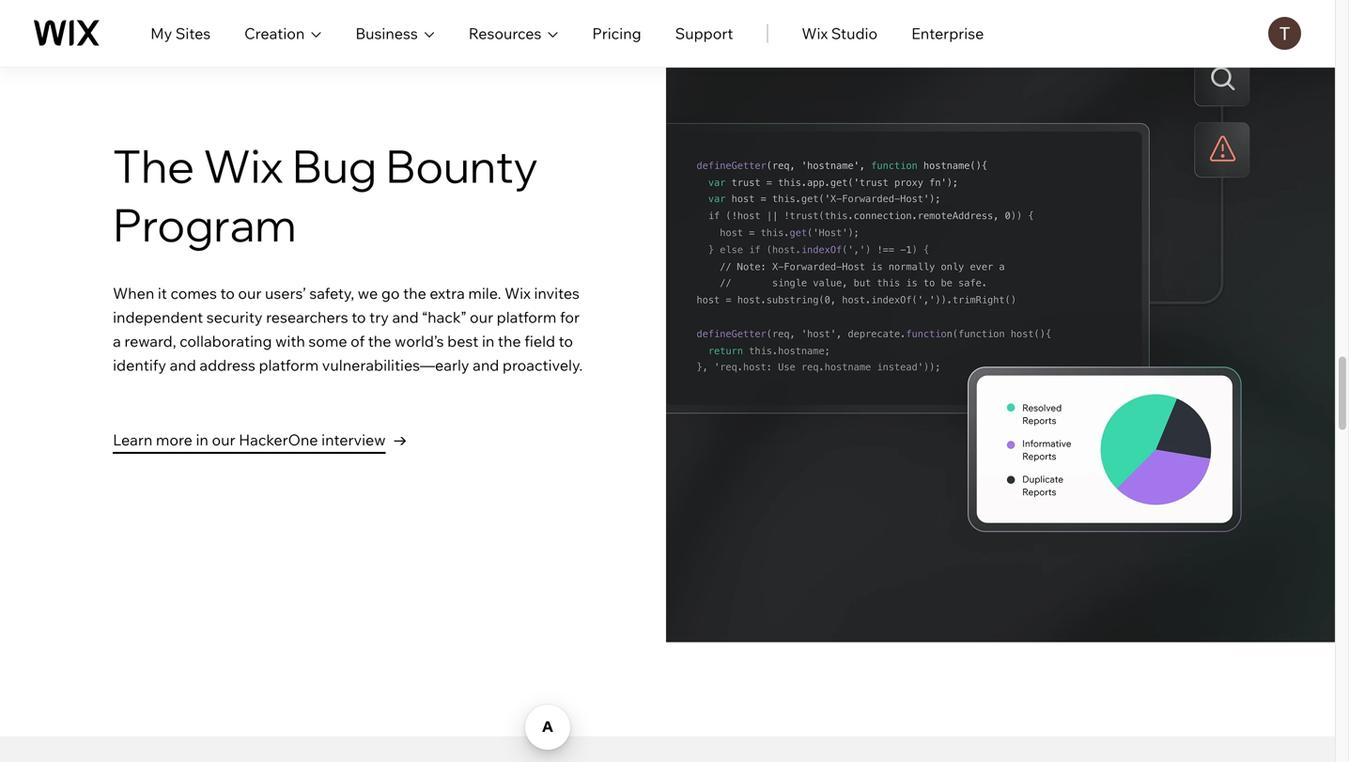 Task type: vqa. For each thing, say whether or not it's contained in the screenshot.
to
yes



Task type: locate. For each thing, give the bounding box(es) containing it.
in
[[482, 332, 495, 351], [196, 430, 209, 449]]

in inside when it comes to our users' safety, we go the extra mile. wix invites independent security researchers to try and "hack" our platform for a reward, collaborating with some of the world's best in the field to identify and address platform vulnerabilities—early and proactively.
[[482, 332, 495, 351]]

learn
[[113, 430, 153, 449]]

when it comes to our users' safety, we go the extra mile. wix invites independent security researchers to try and "hack" our platform for a reward, collaborating with some of the world's best in the field to identify and address platform vulnerabilities—early and proactively.
[[113, 284, 583, 375]]

mile.
[[469, 284, 502, 303]]

wix left 'studio'
[[802, 24, 828, 43]]

when
[[113, 284, 154, 303]]

0 vertical spatial wix
[[802, 24, 828, 43]]

1 vertical spatial platform
[[259, 356, 319, 375]]

wix
[[802, 24, 828, 43], [203, 137, 283, 194], [505, 284, 531, 303]]

1 horizontal spatial platform
[[497, 308, 557, 327]]

business
[[356, 24, 418, 43]]

users'
[[265, 284, 306, 303]]

2 vertical spatial our
[[212, 430, 235, 449]]

address
[[200, 356, 256, 375]]

0 horizontal spatial the
[[368, 332, 391, 351]]

0 vertical spatial to
[[220, 284, 235, 303]]

support
[[676, 24, 734, 43]]

the right the of
[[368, 332, 391, 351]]

and down the reward,
[[170, 356, 196, 375]]

business button
[[356, 22, 435, 45]]

"hack"
[[422, 308, 467, 327]]

2 horizontal spatial wix
[[802, 24, 828, 43]]

to left try
[[352, 308, 366, 327]]

0 horizontal spatial to
[[220, 284, 235, 303]]

best
[[448, 332, 479, 351]]

platform
[[497, 308, 557, 327], [259, 356, 319, 375]]

to down for
[[559, 332, 573, 351]]

the
[[403, 284, 427, 303], [368, 332, 391, 351], [498, 332, 521, 351]]

0 horizontal spatial our
[[212, 430, 235, 449]]

our
[[238, 284, 262, 303], [470, 308, 494, 327], [212, 430, 235, 449]]

2 vertical spatial to
[[559, 332, 573, 351]]

wix right mile.
[[505, 284, 531, 303]]

creation button
[[245, 22, 322, 45]]

bounty
[[386, 137, 538, 194]]

1 horizontal spatial wix
[[505, 284, 531, 303]]

1 horizontal spatial to
[[352, 308, 366, 327]]

the left 'field'
[[498, 332, 521, 351]]

our right more
[[212, 430, 235, 449]]

to up security
[[220, 284, 235, 303]]

studio
[[832, 24, 878, 43]]

extra
[[430, 284, 465, 303]]

wix studio
[[802, 24, 878, 43]]

platform up 'field'
[[497, 308, 557, 327]]

profile image image
[[1269, 17, 1302, 50]]

enterprise
[[912, 24, 985, 43]]

learn more in our hackerone interview
[[113, 430, 386, 449]]

in right more
[[196, 430, 209, 449]]

the
[[113, 137, 195, 194]]

invites
[[534, 284, 580, 303]]

to
[[220, 284, 235, 303], [352, 308, 366, 327], [559, 332, 573, 351]]

platform down with in the top left of the page
[[259, 356, 319, 375]]

independent
[[113, 308, 203, 327]]

the right go
[[403, 284, 427, 303]]

reward,
[[124, 332, 176, 351]]

2 horizontal spatial our
[[470, 308, 494, 327]]

of
[[351, 332, 365, 351]]

0 horizontal spatial platform
[[259, 356, 319, 375]]

comes
[[171, 284, 217, 303]]

0 horizontal spatial wix
[[203, 137, 283, 194]]

resources button
[[469, 22, 559, 45]]

2 vertical spatial wix
[[505, 284, 531, 303]]

safety,
[[310, 284, 355, 303]]

0 horizontal spatial in
[[196, 430, 209, 449]]

support link
[[676, 22, 734, 45]]

wix up the "program"
[[203, 137, 283, 194]]

1 vertical spatial in
[[196, 430, 209, 449]]

identify
[[113, 356, 166, 375]]

and
[[392, 308, 419, 327], [170, 356, 196, 375], [473, 356, 499, 375]]

2 horizontal spatial to
[[559, 332, 573, 351]]

1 vertical spatial wix
[[203, 137, 283, 194]]

0 vertical spatial in
[[482, 332, 495, 351]]

learn more in our hackerone interview link
[[113, 423, 416, 459]]

and down best
[[473, 356, 499, 375]]

in inside learn more in our hackerone interview link
[[196, 430, 209, 449]]

0 vertical spatial our
[[238, 284, 262, 303]]

in right best
[[482, 332, 495, 351]]

collaborating
[[180, 332, 272, 351]]

our up security
[[238, 284, 262, 303]]

1 horizontal spatial in
[[482, 332, 495, 351]]

and right try
[[392, 308, 419, 327]]

our down mile.
[[470, 308, 494, 327]]



Task type: describe. For each thing, give the bounding box(es) containing it.
security
[[207, 308, 263, 327]]

some
[[309, 332, 347, 351]]

creation
[[245, 24, 305, 43]]

the wix bug bounty program
[[113, 137, 538, 253]]

hackerone
[[239, 430, 318, 449]]

my sites
[[151, 24, 211, 43]]

sites
[[176, 24, 211, 43]]

a
[[113, 332, 121, 351]]

world's
[[395, 332, 444, 351]]

our inside learn more in our hackerone interview link
[[212, 430, 235, 449]]

pricing
[[593, 24, 642, 43]]

more
[[156, 430, 193, 449]]

1 horizontal spatial our
[[238, 284, 262, 303]]

program
[[113, 196, 297, 253]]

researchers
[[266, 308, 348, 327]]

2 horizontal spatial and
[[473, 356, 499, 375]]

wix inside the wix bug bounty program
[[203, 137, 283, 194]]

1 horizontal spatial and
[[392, 308, 419, 327]]

we
[[358, 284, 378, 303]]

wix inside when it comes to our users' safety, we go the extra mile. wix invites independent security researchers to try and "hack" our platform for a reward, collaborating with some of the world's best in the field to identify and address platform vulnerabilities—early and proactively.
[[505, 284, 531, 303]]

proactively.
[[503, 356, 583, 375]]

go
[[382, 284, 400, 303]]

vulnerabilities—early
[[322, 356, 470, 375]]

it
[[158, 284, 167, 303]]

with
[[276, 332, 305, 351]]

1 vertical spatial our
[[470, 308, 494, 327]]

a small pie chart in green, purple and black labeled "resolved reports," "informative reports" and "duplicate reports" is in a white box, displayed over sample secure code on a black background. image
[[667, 0, 1336, 643]]

my sites link
[[151, 22, 211, 45]]

wix studio link
[[802, 22, 878, 45]]

2 horizontal spatial the
[[498, 332, 521, 351]]

bug
[[292, 137, 377, 194]]

1 horizontal spatial the
[[403, 284, 427, 303]]

0 vertical spatial platform
[[497, 308, 557, 327]]

for
[[560, 308, 580, 327]]

0 horizontal spatial and
[[170, 356, 196, 375]]

try
[[370, 308, 389, 327]]

pricing link
[[593, 22, 642, 45]]

enterprise link
[[912, 22, 985, 45]]

interview
[[322, 430, 386, 449]]

field
[[525, 332, 556, 351]]

resources
[[469, 24, 542, 43]]

my
[[151, 24, 172, 43]]

1 vertical spatial to
[[352, 308, 366, 327]]



